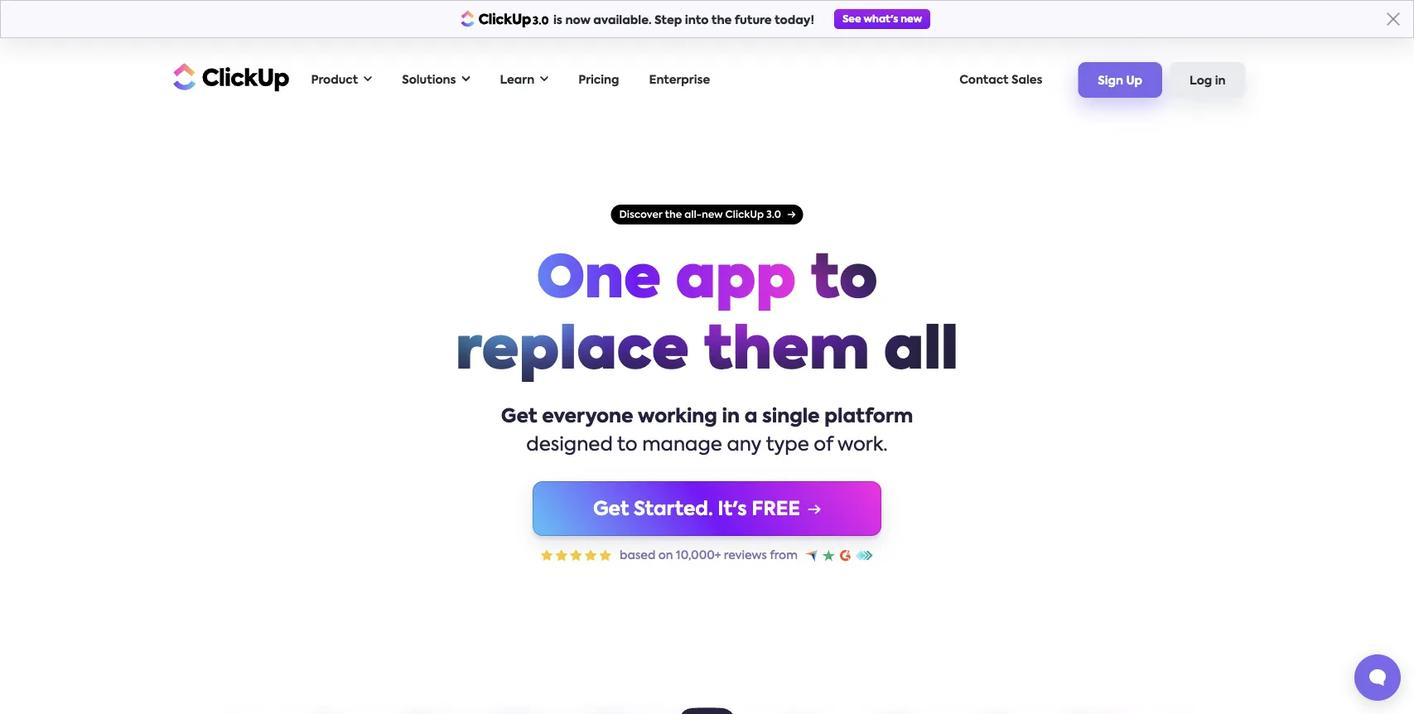 Task type: vqa. For each thing, say whether or not it's contained in the screenshot.
what's
yes



Task type: describe. For each thing, give the bounding box(es) containing it.
one app to replace them all
[[456, 253, 959, 382]]

platform
[[825, 408, 913, 427]]

based
[[620, 550, 656, 561]]

product button
[[303, 63, 381, 97]]

reviews
[[724, 550, 767, 561]]

what's
[[864, 14, 899, 24]]

available.
[[594, 15, 652, 27]]

0 vertical spatial in
[[1216, 75, 1226, 87]]

it's
[[718, 500, 747, 519]]

any
[[727, 436, 762, 455]]

on
[[659, 550, 673, 561]]

get started. it's free
[[593, 500, 801, 519]]

step
[[655, 15, 682, 27]]

store reviews image
[[806, 550, 873, 561]]

contact sales link
[[952, 63, 1051, 97]]

sign up button
[[1079, 62, 1163, 98]]

one
[[537, 253, 662, 311]]

learn button
[[492, 63, 557, 97]]

designed to manage any type of work.
[[527, 436, 888, 455]]

sign
[[1098, 75, 1124, 87]]

manage
[[642, 436, 723, 455]]

get everyone working in a single platform
[[501, 408, 913, 427]]

future
[[735, 15, 772, 27]]

now
[[566, 15, 591, 27]]

is
[[554, 15, 563, 27]]

work.
[[838, 436, 888, 455]]

log in link
[[1170, 62, 1246, 98]]

of
[[814, 436, 833, 455]]

started.
[[634, 500, 713, 519]]

solutions
[[402, 74, 456, 86]]

to inside one app to replace them all
[[811, 253, 878, 311]]

see what's new
[[843, 14, 922, 24]]

everyone
[[542, 408, 634, 427]]

from
[[770, 550, 798, 561]]

sign up
[[1098, 75, 1143, 87]]

type
[[766, 436, 809, 455]]

enterprise
[[649, 74, 710, 86]]

get for get everyone working in a single platform
[[501, 408, 538, 427]]

all
[[884, 324, 959, 382]]

log in
[[1190, 75, 1226, 87]]

log
[[1190, 75, 1213, 87]]

0 horizontal spatial to
[[617, 436, 638, 455]]



Task type: locate. For each thing, give the bounding box(es) containing it.
1 vertical spatial in
[[722, 408, 740, 427]]

replace
[[456, 324, 690, 382]]

1 vertical spatial get
[[593, 500, 629, 519]]

based on 10,000+ reviews from
[[620, 550, 798, 561]]

to
[[811, 253, 878, 311], [617, 436, 638, 455]]

five stars image
[[541, 550, 612, 561]]

get up designed
[[501, 408, 538, 427]]

contact sales
[[960, 74, 1043, 86]]

new
[[901, 14, 922, 24]]

single
[[762, 408, 820, 427]]

free
[[752, 500, 801, 519]]

solutions button
[[394, 63, 479, 97]]

a
[[745, 408, 758, 427]]

enterprise link
[[641, 63, 719, 97]]

learn
[[500, 74, 535, 86]]

contact
[[960, 74, 1009, 86]]

get started. it's free button
[[533, 482, 882, 536]]

0 vertical spatial to
[[811, 253, 878, 311]]

see
[[843, 14, 862, 24]]

get
[[501, 408, 538, 427], [593, 500, 629, 519]]

1 horizontal spatial get
[[593, 500, 629, 519]]

get inside button
[[593, 500, 629, 519]]

in right log
[[1216, 75, 1226, 87]]

in
[[1216, 75, 1226, 87], [722, 408, 740, 427]]

the
[[712, 15, 732, 27]]

0 horizontal spatial get
[[501, 408, 538, 427]]

today!
[[775, 15, 815, 27]]

sales
[[1012, 74, 1043, 86]]

app
[[676, 253, 797, 311]]

close button image
[[1387, 12, 1401, 26]]

1 vertical spatial to
[[617, 436, 638, 455]]

them
[[704, 324, 870, 382]]

into
[[685, 15, 709, 27]]

1 horizontal spatial to
[[811, 253, 878, 311]]

designed
[[527, 436, 613, 455]]

1 horizontal spatial in
[[1216, 75, 1226, 87]]

clickup 3.0 image
[[461, 10, 549, 28]]

clickup image
[[169, 61, 290, 93]]

working
[[638, 408, 718, 427]]

see what's new link
[[834, 9, 931, 29]]

pricing
[[579, 74, 619, 86]]

is now available. step into the future today!
[[554, 15, 815, 27]]

0 horizontal spatial in
[[722, 408, 740, 427]]

product
[[311, 74, 358, 86]]

10,000+
[[676, 550, 721, 561]]

0 vertical spatial get
[[501, 408, 538, 427]]

get for get started. it's free
[[593, 500, 629, 519]]

discover the all-new clickup 3.0 image
[[611, 205, 803, 225]]

pricing link
[[570, 63, 628, 97]]

in left a
[[722, 408, 740, 427]]

get up based
[[593, 500, 629, 519]]

up
[[1127, 75, 1143, 87]]



